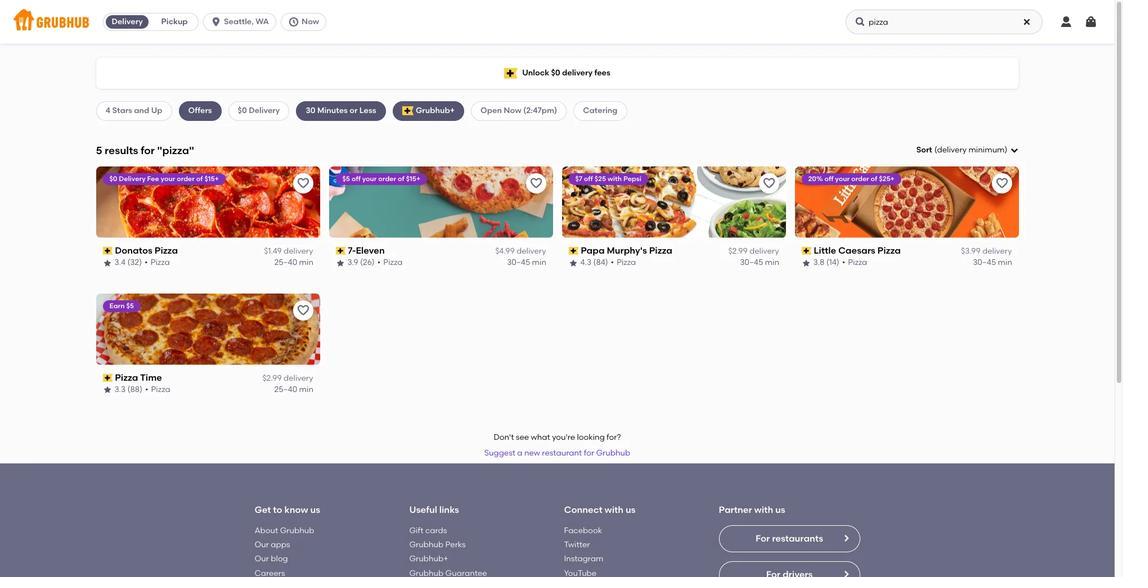 Task type: describe. For each thing, give the bounding box(es) containing it.
pizza right caesars
[[878, 245, 901, 256]]

2 $15+ from the left
[[406, 175, 421, 183]]

for
[[756, 533, 770, 544]]

$2.99 delivery for pizza time
[[263, 374, 313, 383]]

apps
[[271, 540, 290, 550]]

star icon image for 7-eleven
[[336, 259, 345, 268]]

grubhub inside button
[[596, 449, 631, 458]]

looking
[[577, 433, 605, 442]]

$1.49 delivery
[[264, 247, 313, 256]]

3.3
[[115, 385, 126, 395]]

suggest a new restaurant for grubhub
[[484, 449, 631, 458]]

papa murphy's pizza logo image
[[562, 166, 786, 238]]

$0 delivery
[[238, 106, 280, 116]]

instagram link
[[564, 555, 604, 564]]

connect with us
[[564, 505, 636, 516]]

4.3 (84)
[[581, 258, 608, 268]]

don't
[[494, 433, 514, 442]]

3.4
[[115, 258, 126, 268]]

2 horizontal spatial $0
[[551, 68, 560, 78]]

off for little
[[825, 175, 834, 183]]

grubhub perks link
[[409, 540, 466, 550]]

now inside button
[[302, 17, 319, 26]]

1 horizontal spatial $5
[[343, 175, 350, 183]]

pizza down time at bottom
[[151, 385, 170, 395]]

30–45 min for papa murphy's pizza
[[740, 258, 779, 268]]

25–40 min for donatos pizza
[[274, 258, 313, 268]]

grubhub+ link
[[409, 555, 448, 564]]

pizza down papa murphy's pizza
[[617, 258, 636, 268]]

with for partner
[[755, 505, 773, 516]]

delivery for 7-eleven
[[517, 247, 546, 256]]

seattle, wa
[[224, 17, 269, 26]]

about grubhub our apps our blog
[[255, 526, 314, 564]]

murphy's
[[607, 245, 647, 256]]

save this restaurant button for little caesars pizza
[[992, 173, 1012, 194]]

donatos
[[115, 245, 152, 256]]

svg image for now
[[288, 16, 299, 28]]

3.4 (32)
[[115, 258, 142, 268]]

with for connect
[[605, 505, 624, 516]]

pizza down little caesars pizza
[[848, 258, 868, 268]]

grubhub inside the about grubhub our apps our blog
[[280, 526, 314, 536]]

1 order from the left
[[177, 175, 195, 183]]

• pizza for time
[[145, 385, 170, 395]]

• for caesars
[[842, 258, 846, 268]]

20% off your order of $25+
[[809, 175, 895, 183]]

pizza right donatos
[[155, 245, 178, 256]]

pickup
[[161, 17, 188, 26]]

facebook twitter instagram
[[564, 526, 604, 564]]

eleven
[[356, 245, 385, 256]]

min for little caesars pizza
[[998, 258, 1012, 268]]

subscription pass image for pizza time
[[103, 374, 113, 382]]

delivery for little caesars pizza
[[983, 247, 1012, 256]]

main navigation navigation
[[0, 0, 1115, 44]]

us for partner with us
[[776, 505, 786, 516]]

connect
[[564, 505, 603, 516]]

4.3
[[581, 258, 592, 268]]

earn $5
[[109, 302, 134, 310]]

perks
[[446, 540, 466, 550]]

little caesars pizza
[[814, 245, 901, 256]]

a
[[517, 449, 523, 458]]

gift cards grubhub perks grubhub+
[[409, 526, 466, 564]]

subscription pass image for 7-eleven
[[336, 247, 346, 255]]

blog
[[271, 555, 288, 564]]

)
[[1005, 145, 1008, 155]]

(26)
[[360, 258, 375, 268]]

(
[[935, 145, 937, 155]]

fee
[[147, 175, 159, 183]]

1 us from the left
[[310, 505, 320, 516]]

grubhub+ inside gift cards grubhub perks grubhub+
[[409, 555, 448, 564]]

save this restaurant image for little caesars pizza
[[995, 177, 1009, 190]]

useful
[[409, 505, 437, 516]]

delivery inside button
[[112, 17, 143, 26]]

caesars
[[839, 245, 876, 256]]

see
[[516, 433, 529, 442]]

for restaurants
[[756, 533, 823, 544]]

$3.99 delivery
[[961, 247, 1012, 256]]

cards
[[425, 526, 447, 536]]

delivery for $0 delivery
[[249, 106, 280, 116]]

less
[[360, 106, 376, 116]]

$0 for $0 delivery
[[238, 106, 247, 116]]

save this restaurant image for 7-eleven
[[529, 177, 543, 190]]

for restaurants link
[[719, 526, 860, 553]]

• for murphy's
[[611, 258, 614, 268]]

pizza down donatos pizza
[[151, 258, 170, 268]]

• for time
[[145, 385, 148, 395]]

suggest a new restaurant for grubhub button
[[479, 444, 636, 464]]

off for 7-
[[352, 175, 361, 183]]

• pizza for pizza
[[145, 258, 170, 268]]

3.9
[[348, 258, 358, 268]]

30
[[306, 106, 316, 116]]

get to know us
[[255, 505, 320, 516]]

1 $15+ from the left
[[205, 175, 219, 183]]

3.8 (14)
[[814, 258, 840, 268]]

7-eleven logo image
[[329, 166, 553, 238]]

gift cards link
[[409, 526, 447, 536]]

$25
[[595, 175, 606, 183]]

7-eleven
[[348, 245, 385, 256]]

pizza time logo image
[[96, 294, 320, 365]]

save this restaurant image for papa murphy's pizza
[[762, 177, 776, 190]]

30 minutes or less
[[306, 106, 376, 116]]

2 right image from the top
[[842, 570, 851, 577]]

20%
[[809, 175, 823, 183]]

$4.99
[[495, 247, 515, 256]]

restaurants
[[772, 533, 823, 544]]

grubhub plus flag logo image for grubhub+
[[402, 107, 414, 116]]

results
[[105, 144, 138, 157]]

now inside 5 results for "pizza" main content
[[504, 106, 522, 116]]

$0 for $0 delivery fee your order of $15+
[[109, 175, 117, 183]]

$2.99 for papa murphy's pizza
[[729, 247, 748, 256]]

facebook link
[[564, 526, 602, 536]]

papa
[[581, 245, 605, 256]]

$3.99
[[961, 247, 981, 256]]

• for pizza
[[145, 258, 148, 268]]

know
[[285, 505, 308, 516]]

to
[[273, 505, 282, 516]]

facebook
[[564, 526, 602, 536]]

$7
[[576, 175, 583, 183]]

"pizza"
[[157, 144, 194, 157]]

pickup button
[[151, 13, 198, 31]]

earn
[[109, 302, 125, 310]]

don't see what you're looking for?
[[494, 433, 621, 442]]

$4.99 delivery
[[495, 247, 546, 256]]

what
[[531, 433, 550, 442]]

instagram
[[564, 555, 604, 564]]

time
[[140, 372, 162, 383]]

pizza right murphy's
[[649, 245, 673, 256]]

donatos pizza logo image
[[96, 166, 320, 238]]

about
[[255, 526, 278, 536]]



Task type: locate. For each thing, give the bounding box(es) containing it.
2 off from the left
[[584, 175, 593, 183]]

our down about
[[255, 540, 269, 550]]

• pizza for caesars
[[842, 258, 868, 268]]

1 horizontal spatial grubhub
[[409, 540, 444, 550]]

$0
[[551, 68, 560, 78], [238, 106, 247, 116], [109, 175, 117, 183]]

0 horizontal spatial 30–45 min
[[507, 258, 546, 268]]

1 subscription pass image from the left
[[103, 247, 113, 255]]

subscription pass image left donatos
[[103, 247, 113, 255]]

for
[[141, 144, 155, 157], [584, 449, 594, 458]]

about grubhub link
[[255, 526, 314, 536]]

$5
[[343, 175, 350, 183], [126, 302, 134, 310]]

your for 7-
[[362, 175, 377, 183]]

order for little caesars pizza
[[852, 175, 869, 183]]

1 25–40 min from the top
[[274, 258, 313, 268]]

0 horizontal spatial $2.99 delivery
[[263, 374, 313, 383]]

min for pizza time
[[299, 385, 313, 395]]

(2:47pm)
[[523, 106, 557, 116]]

3 30–45 min from the left
[[973, 258, 1012, 268]]

1 horizontal spatial us
[[626, 505, 636, 516]]

$2.99
[[729, 247, 748, 256], [263, 374, 282, 383]]

none field containing sort
[[917, 145, 1019, 156]]

star icon image left 3.3
[[103, 386, 112, 395]]

(14)
[[827, 258, 840, 268]]

0 horizontal spatial 30–45
[[507, 258, 530, 268]]

0 vertical spatial grubhub+
[[416, 106, 455, 116]]

3.3 (88)
[[115, 385, 142, 395]]

0 vertical spatial delivery
[[112, 17, 143, 26]]

2 vertical spatial $0
[[109, 175, 117, 183]]

2 30–45 from the left
[[740, 258, 763, 268]]

1 vertical spatial grubhub+
[[409, 555, 448, 564]]

3 of from the left
[[871, 175, 878, 183]]

1 vertical spatial delivery
[[249, 106, 280, 116]]

30–45 min for little caesars pizza
[[973, 258, 1012, 268]]

$2.99 for pizza time
[[263, 374, 282, 383]]

star icon image
[[103, 259, 112, 268], [336, 259, 345, 268], [569, 259, 578, 268], [802, 259, 811, 268], [103, 386, 112, 395]]

subscription pass image left pizza time
[[103, 374, 113, 382]]

save this restaurant button for 7-eleven
[[526, 173, 546, 194]]

2 your from the left
[[362, 175, 377, 183]]

2 horizontal spatial grubhub
[[596, 449, 631, 458]]

2 subscription pass image from the left
[[336, 247, 346, 255]]

2 horizontal spatial svg image
[[855, 16, 866, 28]]

0 horizontal spatial $5
[[126, 302, 134, 310]]

delivery for donatos pizza
[[284, 247, 313, 256]]

• right (26)
[[378, 258, 381, 268]]

for inside button
[[584, 449, 594, 458]]

1 vertical spatial 25–40
[[274, 385, 297, 395]]

(88)
[[128, 385, 142, 395]]

our apps link
[[255, 540, 290, 550]]

svg image inside now button
[[288, 16, 299, 28]]

subscription pass image left little
[[802, 247, 812, 255]]

seattle,
[[224, 17, 254, 26]]

• pizza down time at bottom
[[145, 385, 170, 395]]

now right open
[[504, 106, 522, 116]]

2 25–40 from the top
[[274, 385, 297, 395]]

• pizza down donatos pizza
[[145, 258, 170, 268]]

• right (84)
[[611, 258, 614, 268]]

twitter link
[[564, 540, 590, 550]]

• right the (14)
[[842, 258, 846, 268]]

grubhub+ left open
[[416, 106, 455, 116]]

5 results for "pizza" main content
[[0, 44, 1115, 577]]

1 vertical spatial now
[[504, 106, 522, 116]]

0 vertical spatial 25–40 min
[[274, 258, 313, 268]]

30–45 for little caesars pizza
[[973, 258, 996, 268]]

grubhub+ down "grubhub perks" link at the left
[[409, 555, 448, 564]]

• pizza for eleven
[[378, 258, 403, 268]]

1 vertical spatial $5
[[126, 302, 134, 310]]

2 horizontal spatial off
[[825, 175, 834, 183]]

partner with us
[[719, 505, 786, 516]]

2 us from the left
[[626, 505, 636, 516]]

little caesars pizza logo image
[[795, 166, 1019, 238]]

0 vertical spatial 25–40
[[274, 258, 297, 268]]

0 vertical spatial for
[[141, 144, 155, 157]]

• right the (88)
[[145, 385, 148, 395]]

0 vertical spatial grubhub
[[596, 449, 631, 458]]

30–45 min for 7-eleven
[[507, 258, 546, 268]]

save this restaurant image for donatos pizza
[[296, 177, 310, 190]]

min for papa murphy's pizza
[[765, 258, 779, 268]]

us up the for restaurants
[[776, 505, 786, 516]]

1 our from the top
[[255, 540, 269, 550]]

2 svg image from the left
[[288, 16, 299, 28]]

0 vertical spatial $5
[[343, 175, 350, 183]]

1 horizontal spatial subscription pass image
[[336, 247, 346, 255]]

save this restaurant image for pizza time
[[296, 304, 310, 317]]

1 off from the left
[[352, 175, 361, 183]]

1 right image from the top
[[842, 534, 851, 543]]

1 svg image from the left
[[211, 16, 222, 28]]

1 horizontal spatial 30–45
[[740, 258, 763, 268]]

7-
[[348, 245, 356, 256]]

grubhub down the for?
[[596, 449, 631, 458]]

0 horizontal spatial $15+
[[205, 175, 219, 183]]

0 vertical spatial $0
[[551, 68, 560, 78]]

with right connect
[[605, 505, 624, 516]]

2 of from the left
[[398, 175, 405, 183]]

with right partner
[[755, 505, 773, 516]]

4 stars and up
[[106, 106, 162, 116]]

delivery for $0 delivery fee your order of $15+
[[119, 175, 146, 183]]

1 vertical spatial 25–40 min
[[274, 385, 313, 395]]

30–45 for 7-eleven
[[507, 258, 530, 268]]

0 vertical spatial our
[[255, 540, 269, 550]]

star icon image left 4.3
[[569, 259, 578, 268]]

our blog link
[[255, 555, 288, 564]]

minimum
[[969, 145, 1005, 155]]

svg image
[[1060, 15, 1073, 29], [1085, 15, 1098, 29], [1023, 17, 1032, 26], [1010, 146, 1019, 155]]

for down 'looking'
[[584, 449, 594, 458]]

$5 off your order of $15+
[[343, 175, 421, 183]]

delivery left 30
[[249, 106, 280, 116]]

us
[[310, 505, 320, 516], [626, 505, 636, 516], [776, 505, 786, 516]]

25–40 for pizza time
[[274, 385, 297, 395]]

sort
[[917, 145, 933, 155]]

1 vertical spatial $0
[[238, 106, 247, 116]]

1 vertical spatial $2.99
[[263, 374, 282, 383]]

us right know
[[310, 505, 320, 516]]

fees
[[595, 68, 611, 78]]

$0 delivery fee your order of $15+
[[109, 175, 219, 183]]

2 vertical spatial delivery
[[119, 175, 146, 183]]

1 horizontal spatial your
[[362, 175, 377, 183]]

4
[[106, 106, 110, 116]]

star icon image left 3.4
[[103, 259, 112, 268]]

0 vertical spatial grubhub plus flag logo image
[[504, 68, 518, 79]]

2 horizontal spatial 30–45
[[973, 258, 996, 268]]

delivery button
[[104, 13, 151, 31]]

3 30–45 from the left
[[973, 258, 996, 268]]

and
[[134, 106, 149, 116]]

2 vertical spatial grubhub
[[409, 540, 444, 550]]

grubhub inside gift cards grubhub perks grubhub+
[[409, 540, 444, 550]]

off for papa
[[584, 175, 593, 183]]

1 vertical spatial $2.99 delivery
[[263, 374, 313, 383]]

$25+
[[879, 175, 895, 183]]

save this restaurant image
[[296, 177, 310, 190], [529, 177, 543, 190], [762, 177, 776, 190], [995, 177, 1009, 190], [296, 304, 310, 317]]

your
[[161, 175, 175, 183], [362, 175, 377, 183], [835, 175, 850, 183]]

$0 down results
[[109, 175, 117, 183]]

0 horizontal spatial grubhub
[[280, 526, 314, 536]]

1 vertical spatial grubhub
[[280, 526, 314, 536]]

0 horizontal spatial of
[[196, 175, 203, 183]]

save this restaurant button for donatos pizza
[[293, 173, 313, 194]]

svg image inside seattle, wa button
[[211, 16, 222, 28]]

offers
[[188, 106, 212, 116]]

right image inside for restaurants link
[[842, 534, 851, 543]]

pizza up 3.3 (88)
[[115, 372, 138, 383]]

delivery for pizza time
[[284, 374, 313, 383]]

1 horizontal spatial of
[[398, 175, 405, 183]]

of
[[196, 175, 203, 183], [398, 175, 405, 183], [871, 175, 878, 183]]

0 horizontal spatial svg image
[[211, 16, 222, 28]]

1 horizontal spatial 30–45 min
[[740, 258, 779, 268]]

1 30–45 from the left
[[507, 258, 530, 268]]

1 vertical spatial our
[[255, 555, 269, 564]]

pizza
[[155, 245, 178, 256], [649, 245, 673, 256], [878, 245, 901, 256], [151, 258, 170, 268], [384, 258, 403, 268], [617, 258, 636, 268], [848, 258, 868, 268], [115, 372, 138, 383], [151, 385, 170, 395]]

1 horizontal spatial $2.99 delivery
[[729, 247, 779, 256]]

0 horizontal spatial off
[[352, 175, 361, 183]]

1 horizontal spatial off
[[584, 175, 593, 183]]

3.9 (26)
[[348, 258, 375, 268]]

delivery left pickup
[[112, 17, 143, 26]]

svg image
[[211, 16, 222, 28], [288, 16, 299, 28], [855, 16, 866, 28]]

you're
[[552, 433, 575, 442]]

restaurant
[[542, 449, 582, 458]]

1 horizontal spatial svg image
[[288, 16, 299, 28]]

25–40 for donatos pizza
[[274, 258, 297, 268]]

5
[[96, 144, 102, 157]]

$2.99 delivery
[[729, 247, 779, 256], [263, 374, 313, 383]]

now right wa
[[302, 17, 319, 26]]

grubhub down know
[[280, 526, 314, 536]]

1 horizontal spatial now
[[504, 106, 522, 116]]

pepsi
[[624, 175, 642, 183]]

2 30–45 min from the left
[[740, 258, 779, 268]]

1 horizontal spatial grubhub plus flag logo image
[[504, 68, 518, 79]]

2 horizontal spatial us
[[776, 505, 786, 516]]

grubhub plus flag logo image left unlock
[[504, 68, 518, 79]]

0 horizontal spatial $0
[[109, 175, 117, 183]]

$2.99 delivery for papa murphy's pizza
[[729, 247, 779, 256]]

2 25–40 min from the top
[[274, 385, 313, 395]]

grubhub plus flag logo image for unlock $0 delivery fees
[[504, 68, 518, 79]]

star icon image left the 3.9
[[336, 259, 345, 268]]

0 horizontal spatial grubhub plus flag logo image
[[402, 107, 414, 116]]

pizza right (26)
[[384, 258, 403, 268]]

$0 right the 'offers'
[[238, 106, 247, 116]]

grubhub down gift cards link
[[409, 540, 444, 550]]

star icon image for papa murphy's pizza
[[569, 259, 578, 268]]

1 horizontal spatial for
[[584, 449, 594, 458]]

0 vertical spatial right image
[[842, 534, 851, 543]]

of for 7-eleven
[[398, 175, 405, 183]]

$15+
[[205, 175, 219, 183], [406, 175, 421, 183]]

1 30–45 min from the left
[[507, 258, 546, 268]]

1 your from the left
[[161, 175, 175, 183]]

$0 right unlock
[[551, 68, 560, 78]]

• pizza for murphy's
[[611, 258, 636, 268]]

0 horizontal spatial for
[[141, 144, 155, 157]]

1 vertical spatial grubhub plus flag logo image
[[402, 107, 414, 116]]

star icon image left 3.8
[[802, 259, 811, 268]]

open
[[481, 106, 502, 116]]

donatos pizza
[[115, 245, 178, 256]]

3 off from the left
[[825, 175, 834, 183]]

subscription pass image
[[569, 247, 579, 255], [802, 247, 812, 255], [103, 374, 113, 382]]

papa murphy's pizza
[[581, 245, 673, 256]]

svg image for seattle, wa
[[211, 16, 222, 28]]

for?
[[607, 433, 621, 442]]

3 order from the left
[[852, 175, 869, 183]]

or
[[350, 106, 358, 116]]

right image
[[842, 534, 851, 543], [842, 570, 851, 577]]

grubhub plus flag logo image
[[504, 68, 518, 79], [402, 107, 414, 116]]

• pizza down papa murphy's pizza
[[611, 258, 636, 268]]

3 us from the left
[[776, 505, 786, 516]]

order for 7-eleven
[[378, 175, 396, 183]]

0 vertical spatial $2.99 delivery
[[729, 247, 779, 256]]

0 horizontal spatial us
[[310, 505, 320, 516]]

sort ( delivery minimum )
[[917, 145, 1008, 155]]

minutes
[[317, 106, 348, 116]]

star icon image for pizza time
[[103, 386, 112, 395]]

subscription pass image for donatos pizza
[[103, 247, 113, 255]]

1 horizontal spatial subscription pass image
[[569, 247, 579, 255]]

0 horizontal spatial your
[[161, 175, 175, 183]]

0 horizontal spatial now
[[302, 17, 319, 26]]

min for 7-eleven
[[532, 258, 546, 268]]

subscription pass image
[[103, 247, 113, 255], [336, 247, 346, 255]]

little
[[814, 245, 836, 256]]

30–45 min
[[507, 258, 546, 268], [740, 258, 779, 268], [973, 258, 1012, 268]]

• pizza
[[145, 258, 170, 268], [378, 258, 403, 268], [611, 258, 636, 268], [842, 258, 868, 268], [145, 385, 170, 395]]

star icon image for donatos pizza
[[103, 259, 112, 268]]

$7 off $25 with pepsi
[[576, 175, 642, 183]]

0 horizontal spatial subscription pass image
[[103, 374, 113, 382]]

1 horizontal spatial $0
[[238, 106, 247, 116]]

with right $25 at the right of page
[[608, 175, 622, 183]]

1 vertical spatial for
[[584, 449, 594, 458]]

us for connect with us
[[626, 505, 636, 516]]

order
[[177, 175, 195, 183], [378, 175, 396, 183], [852, 175, 869, 183]]

0 vertical spatial $2.99
[[729, 247, 748, 256]]

• right (32)
[[145, 258, 148, 268]]

pizza time
[[115, 372, 162, 383]]

save this restaurant button for papa murphy's pizza
[[759, 173, 779, 194]]

min for donatos pizza
[[299, 258, 313, 268]]

useful links
[[409, 505, 459, 516]]

subscription pass image left 7-
[[336, 247, 346, 255]]

1 horizontal spatial order
[[378, 175, 396, 183]]

for right results
[[141, 144, 155, 157]]

Search for food, convenience, alcohol... search field
[[846, 10, 1043, 34]]

catering
[[583, 106, 618, 116]]

•
[[145, 258, 148, 268], [378, 258, 381, 268], [611, 258, 614, 268], [842, 258, 846, 268], [145, 385, 148, 395]]

3 your from the left
[[835, 175, 850, 183]]

open now (2:47pm)
[[481, 106, 557, 116]]

your for little
[[835, 175, 850, 183]]

25–40 min for pizza time
[[274, 385, 313, 395]]

of for little caesars pizza
[[871, 175, 878, 183]]

subscription pass image for little caesars pizza
[[802, 247, 812, 255]]

0 vertical spatial now
[[302, 17, 319, 26]]

with
[[608, 175, 622, 183], [605, 505, 624, 516], [755, 505, 773, 516]]

subscription pass image left papa
[[569, 247, 579, 255]]

2 horizontal spatial subscription pass image
[[802, 247, 812, 255]]

none field inside 5 results for "pizza" main content
[[917, 145, 1019, 156]]

subscription pass image for papa murphy's pizza
[[569, 247, 579, 255]]

grubhub plus flag logo image right less
[[402, 107, 414, 116]]

our left 'blog'
[[255, 555, 269, 564]]

1 25–40 from the top
[[274, 258, 297, 268]]

save this restaurant button for pizza time
[[293, 300, 313, 321]]

save this restaurant button
[[293, 173, 313, 194], [526, 173, 546, 194], [759, 173, 779, 194], [992, 173, 1012, 194], [293, 300, 313, 321]]

stars
[[112, 106, 132, 116]]

1 horizontal spatial $2.99
[[729, 247, 748, 256]]

2 order from the left
[[378, 175, 396, 183]]

new
[[525, 449, 540, 458]]

2 horizontal spatial your
[[835, 175, 850, 183]]

delivery left 'fee'
[[119, 175, 146, 183]]

3 svg image from the left
[[855, 16, 866, 28]]

delivery for papa murphy's pizza
[[750, 247, 779, 256]]

0 horizontal spatial order
[[177, 175, 195, 183]]

star icon image for little caesars pizza
[[802, 259, 811, 268]]

us right connect
[[626, 505, 636, 516]]

0 horizontal spatial subscription pass image
[[103, 247, 113, 255]]

seattle, wa button
[[203, 13, 281, 31]]

1 horizontal spatial $15+
[[406, 175, 421, 183]]

• pizza down caesars
[[842, 258, 868, 268]]

3.8
[[814, 258, 825, 268]]

1 vertical spatial right image
[[842, 570, 851, 577]]

2 our from the top
[[255, 555, 269, 564]]

svg image inside 5 results for "pizza" main content
[[1010, 146, 1019, 155]]

2 horizontal spatial order
[[852, 175, 869, 183]]

0 horizontal spatial $2.99
[[263, 374, 282, 383]]

1 of from the left
[[196, 175, 203, 183]]

• pizza right (26)
[[378, 258, 403, 268]]

2 horizontal spatial of
[[871, 175, 878, 183]]

None field
[[917, 145, 1019, 156]]

• for eleven
[[378, 258, 381, 268]]

30–45 for papa murphy's pizza
[[740, 258, 763, 268]]

2 horizontal spatial 30–45 min
[[973, 258, 1012, 268]]

twitter
[[564, 540, 590, 550]]



Task type: vqa. For each thing, say whether or not it's contained in the screenshot.
4 Stars and Up
yes



